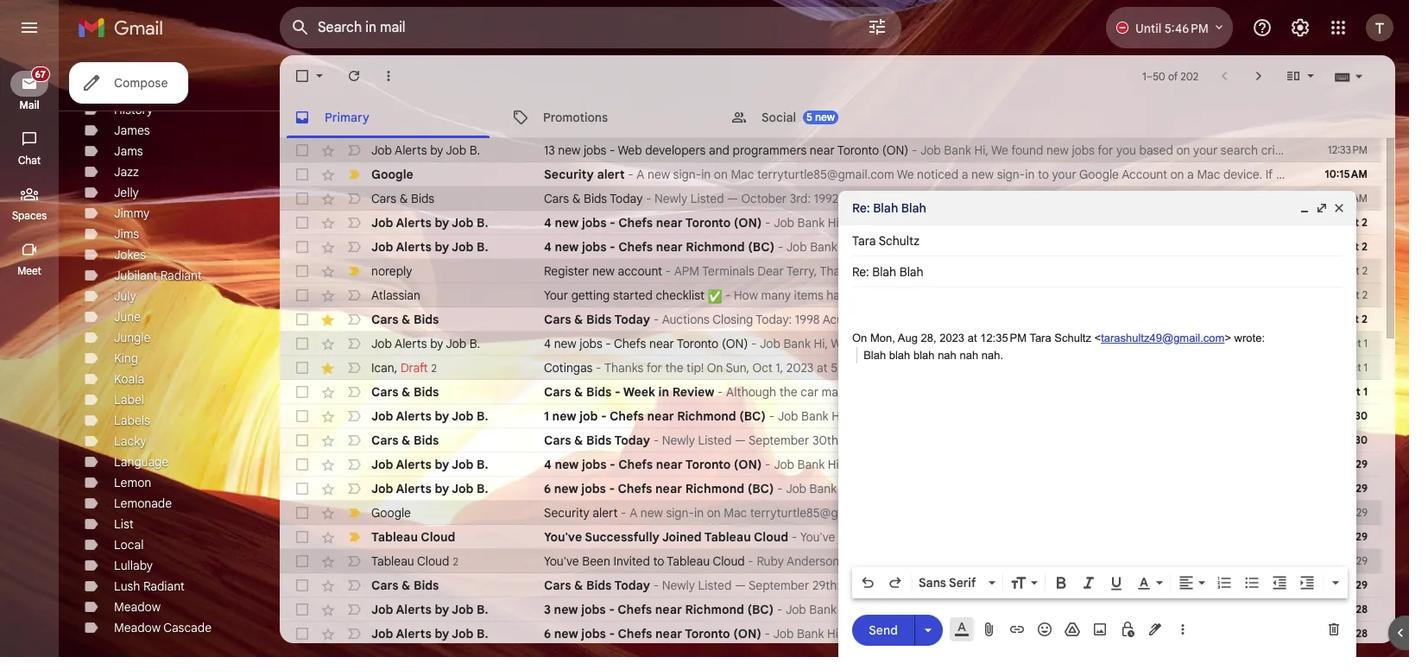 Task type: locate. For each thing, give the bounding box(es) containing it.
mazda right 2020
[[1067, 191, 1103, 206]]

2023 right 28,
[[940, 332, 965, 345]]

meadow for the meadow link at the bottom
[[114, 599, 161, 615]]

0 vertical spatial meadow
[[114, 599, 161, 615]]

newly up the 3 new jobs - chefs near richmond (bc) -
[[662, 578, 695, 593]]

2 horizontal spatial for
[[1129, 288, 1145, 303]]

tip!
[[687, 360, 704, 376]]

(on) down the 3 new jobs - chefs near richmond (bc) -
[[733, 626, 762, 642]]

1 horizontal spatial 2006
[[1287, 578, 1316, 593]]

28 right discard draft ‪(⌘⇧d)‬ image
[[1356, 627, 1368, 640]]

select input tool image
[[1354, 70, 1364, 83]]

4 4 from the top
[[544, 457, 552, 472]]

1 vertical spatial meadow
[[114, 620, 161, 636]]

1 cars & bids from the top
[[371, 191, 434, 206]]

1 4 new jobs - chefs near toronto (on) - from the top
[[544, 215, 774, 231]]

3 4 from the top
[[544, 336, 551, 351]]

2 meadow from the top
[[114, 620, 161, 636]]

on right tip!
[[707, 360, 723, 376]]

navigation
[[0, 55, 60, 657]]

richmond for 6 new jobs - chefs near richmond (bc)
[[685, 481, 744, 497]]

0 horizontal spatial ican
[[371, 360, 394, 375]]

1 horizontal spatial 2023
[[940, 332, 965, 345]]

mx-
[[881, 191, 904, 206], [1106, 191, 1129, 206]]

oct 2 for apm terminals dear terry, thank you for signing up to use apmterminals.com. please confirm that you requested an account by clickin
[[1342, 264, 1368, 277]]

richmond up joined
[[685, 481, 744, 497]]

discard draft ‪(⌘⇧d)‬ image
[[1325, 621, 1343, 638]]

numbered list ‪(⌘⇧7)‬ image
[[1216, 574, 1233, 591]]

more formatting options image
[[1327, 574, 1344, 591]]

2 security from the top
[[544, 505, 590, 521]]

your up the bold ‪(⌘b)‬ image
[[1045, 505, 1070, 521]]

row containing ican
[[280, 356, 1409, 380]]

we up redo ‪(⌘y)‬ icon
[[890, 505, 907, 521]]

completed?
[[879, 288, 944, 303]]

0 vertical spatial 2023
[[940, 332, 965, 345]]

b.
[[470, 142, 480, 158], [477, 215, 488, 231], [477, 239, 488, 255], [470, 336, 480, 351], [477, 408, 488, 424], [477, 457, 488, 472], [477, 481, 488, 497], [477, 602, 488, 617], [477, 626, 488, 642]]

9 row from the top
[[280, 332, 1382, 356]]

1 vertical spatial september
[[749, 578, 809, 593]]

1 horizontal spatial mx-
[[1106, 191, 1129, 206]]

2 vertical spatial 2023
[[1109, 433, 1136, 448]]

terry, up items
[[787, 263, 817, 279]]

0 vertical spatial you've
[[544, 529, 582, 545]]

security
[[544, 167, 594, 182], [544, 505, 590, 521]]

bids
[[411, 191, 434, 206], [584, 191, 607, 206], [414, 312, 439, 327], [586, 312, 612, 327], [414, 384, 439, 400], [586, 384, 612, 400], [1317, 384, 1341, 400], [414, 433, 439, 448], [586, 433, 612, 448], [414, 578, 439, 593], [586, 578, 612, 593]]

wrote: right >
[[1234, 332, 1265, 345]]

sign- up joined
[[666, 505, 694, 521]]

2 6 from the top
[[544, 626, 551, 642]]

amg
[[1051, 433, 1078, 448]]

gmail image
[[78, 10, 172, 45]]

oct 1 down tropical
[[1342, 385, 1368, 398]]

coupe,
[[931, 312, 971, 327], [1046, 312, 1085, 327], [1314, 312, 1353, 327]]

compose button
[[69, 62, 189, 104]]

was for n
[[1299, 167, 1321, 182]]

3 cars & bids from the top
[[371, 384, 439, 400]]

nah right read
[[938, 348, 957, 361]]

1 vertical spatial —
[[735, 433, 746, 448]]

1 sep 30 from the top
[[1333, 409, 1368, 422]]

2 sep 28 from the top
[[1334, 627, 1368, 640]]

audi up 12:35 pm
[[1002, 312, 1026, 327]]

4 cars & bids from the top
[[371, 433, 439, 448]]

30 for 1 new job - chefs near richmond (bc) -
[[1355, 409, 1368, 422]]

tab list inside main content
[[280, 97, 1395, 138]]

0 vertical spatial —
[[727, 191, 738, 206]]

touring,
[[1167, 312, 1211, 327]]

1 horizontal spatial mazda
[[1067, 191, 1103, 206]]

richmond
[[686, 239, 745, 255], [677, 408, 736, 424], [685, 481, 744, 497], [685, 602, 744, 617]]

alert for a new sign-in on mac terryturtle85@gmail.com we noticed a new sign-in to your google account on a mac device. if this was you, you don't ne
[[593, 505, 618, 521]]

today for newly listed — september 29th: 2002 bmw m5, 2017 bmw m3 competition package, 2006 bmw m3 convertible, 2006 bmw 330ci zhp
[[614, 578, 650, 593]]

mirage whisper
[[114, 641, 200, 656]]

1 vertical spatial and
[[1361, 288, 1382, 303]]

insert emoji ‪(⌘⇧2)‬ image
[[1036, 621, 1053, 638]]

0 horizontal spatial for
[[647, 360, 662, 376]]

was up indent more ‪(⌘])‬ 'image'
[[1292, 505, 1314, 521]]

1 miata from the left
[[914, 191, 945, 206]]

october
[[741, 191, 787, 206]]

1 vertical spatial radiant
[[143, 579, 185, 594]]

terminals
[[702, 263, 754, 279]]

11 row from the top
[[280, 380, 1409, 404]]

toronto for oct 1
[[677, 336, 719, 351]]

list
[[114, 516, 134, 532]]

row
[[280, 138, 1382, 162], [280, 162, 1409, 187], [280, 187, 1409, 211], [280, 211, 1382, 235], [280, 235, 1382, 259], [280, 259, 1409, 283], [280, 283, 1409, 307], [280, 307, 1409, 332], [280, 332, 1382, 356], [280, 356, 1409, 380], [280, 380, 1409, 404], [280, 404, 1382, 428], [280, 428, 1409, 452], [280, 452, 1382, 477], [280, 477, 1382, 501], [280, 501, 1409, 525], [280, 525, 1382, 549], [280, 549, 1382, 573], [280, 573, 1409, 598], [280, 598, 1382, 622], [280, 622, 1382, 646]]

indent more ‪(⌘])‬ image
[[1299, 574, 1316, 591]]

social, 5 new messages, tab
[[717, 97, 934, 138]]

listed down review
[[698, 433, 732, 448]]

0 vertical spatial a
[[637, 167, 645, 182]]

12:33 pm
[[1328, 143, 1368, 156]]

(on) for sep 29
[[734, 457, 762, 472]]

2 job alerts by job b. from the top
[[371, 215, 488, 231]]

0 vertical spatial terryturtle85@gmail.com
[[757, 167, 894, 182]]

miata left the special at the top of the page
[[914, 191, 945, 206]]

italic ‪(⌘i)‬ image
[[1080, 574, 1098, 591]]

2 vertical spatial 4 new jobs - chefs near toronto (on) -
[[544, 457, 774, 472]]

1 coupe, from the left
[[931, 312, 971, 327]]

(on) down the although
[[734, 457, 762, 472]]

chefs up successfully
[[618, 481, 652, 497]]

1 cotingas from the left
[[544, 360, 593, 376]]

6 row from the top
[[280, 259, 1409, 283]]

jokes
[[114, 247, 146, 263]]

0 vertical spatial sep 30
[[1333, 409, 1368, 422]]

1 left "job"
[[544, 408, 549, 424]]

1 vertical spatial if
[[1259, 505, 1266, 521]]

alert for a new sign-in on mac terryturtle85@gmail.com we noticed a new sign-in to your google account on a mac device. if this was you, you don't n
[[597, 167, 625, 182]]

june link
[[114, 309, 141, 325]]

formatting options toolbar
[[852, 567, 1348, 598]]

1 vertical spatial security
[[544, 505, 590, 521]]

oct 1 down 1996
[[1344, 337, 1368, 350]]

—
[[727, 191, 738, 206], [735, 433, 746, 448], [735, 578, 746, 593]]

0 horizontal spatial 2006
[[1134, 578, 1163, 593]]

this for n
[[1276, 167, 1296, 182]]

on down 13 new jobs - web developers and programmers  near toronto (on) -
[[714, 167, 728, 182]]

2 horizontal spatial coupe,
[[1314, 312, 1353, 327]]

1 september from the top
[[749, 433, 809, 448]]

today:
[[756, 312, 792, 327]]

was up sedan,
[[1299, 167, 1321, 182]]

1 vertical spatial you've
[[544, 554, 579, 569]]

7 row from the top
[[280, 283, 1409, 307]]

richmond for 1 new job - chefs near richmond (bc)
[[677, 408, 736, 424]]

1 vertical spatial your
[[1045, 505, 1070, 521]]

september for 29th:
[[749, 578, 809, 593]]

security down 13
[[544, 167, 594, 182]]

sep 30 for 1 new job - chefs near richmond (bc) -
[[1333, 409, 1368, 422]]

redo ‪(⌘y)‬ image
[[887, 574, 904, 591]]

2 vertical spatial —
[[735, 578, 746, 593]]

1 30 from the top
[[1355, 409, 1368, 422]]

row containing noreply
[[280, 259, 1409, 283]]

bmw left z3
[[1350, 191, 1379, 206]]

5 cars & bids from the top
[[371, 578, 439, 593]]

0 vertical spatial wrote:
[[1234, 332, 1265, 345]]

1 nah from the left
[[938, 348, 957, 361]]

0 vertical spatial 28
[[1356, 603, 1368, 616]]

1 horizontal spatial account
[[1313, 263, 1358, 279]]

1 vertical spatial 6
[[544, 626, 551, 642]]

1 vertical spatial newly
[[662, 433, 695, 448]]

2 vertical spatial listed
[[698, 578, 732, 593]]

1 blah from the left
[[889, 348, 910, 361]]

audi left a4
[[873, 433, 898, 448]]

by
[[430, 142, 443, 158], [435, 215, 449, 231], [435, 239, 449, 255], [1361, 263, 1374, 279], [430, 336, 443, 351], [435, 408, 449, 424], [435, 457, 449, 472], [435, 481, 449, 497], [435, 602, 449, 617], [435, 626, 449, 642]]

2 mazda from the left
[[1067, 191, 1103, 206]]

a up successfully
[[630, 505, 638, 521]]

terryturtle85@gmail.com
[[757, 167, 894, 182], [750, 505, 887, 521]]

mercedes-
[[991, 433, 1051, 448]]

alert down web on the left top of the page
[[597, 167, 625, 182]]

main content
[[280, 55, 1409, 657]]

programmers
[[733, 142, 807, 158]]

1 mx- from the left
[[881, 191, 904, 206]]

— for 3rd:
[[727, 191, 738, 206]]

1 row from the top
[[280, 138, 1382, 162]]

near
[[810, 142, 835, 158], [656, 215, 683, 231], [656, 239, 683, 255], [649, 336, 674, 351], [647, 408, 674, 424], [656, 457, 683, 472], [655, 481, 682, 497], [655, 602, 682, 617], [655, 626, 682, 642]]

sep for cars & bids today - newly listed — september 30th: 2015 audi a4 allroad, 2021 mercedes-amg g63, 2023 lamborghini huracan sto, 2016 volkswagen gti s
[[1333, 433, 1352, 446]]

more image
[[380, 67, 397, 85]]

older image
[[1250, 67, 1268, 85]]

cross-
[[1148, 288, 1183, 303]]

for down please
[[1129, 288, 1145, 303]]

1 horizontal spatial on
[[852, 332, 867, 345]]

register new account - apm terminals dear terry, thank you for signing up to use apmterminals.com. please confirm that you requested an account by clickin
[[544, 263, 1409, 279]]

spaces heading
[[0, 209, 59, 223]]

you, up more formatting options image
[[1317, 505, 1340, 521]]

you've for you've been invited to tableau cloud -
[[544, 554, 579, 569]]

toronto for sep 28
[[685, 626, 730, 642]]

4 new jobs - chefs near toronto (on) - for oct 1
[[544, 336, 760, 351]]

2002
[[843, 578, 872, 593]]

car
[[801, 384, 819, 400]]

0 vertical spatial alert
[[597, 167, 625, 182]]

1 2006 from the left
[[1134, 578, 1163, 593]]

1 vertical spatial we
[[890, 505, 907, 521]]

richmond up 6 new jobs - chefs near toronto (on) -
[[685, 602, 744, 617]]

2 inside tableau cloud 2
[[453, 555, 458, 568]]

1 6 from the top
[[544, 481, 551, 497]]

listed up the 3 new jobs - chefs near richmond (bc) -
[[698, 578, 732, 593]]

and
[[709, 142, 730, 158], [1361, 288, 1382, 303], [1395, 360, 1409, 376]]

30 down with
[[1355, 409, 1368, 422]]

4 new jobs - chefs near toronto (on) - up thanks
[[544, 336, 760, 351]]

tab list
[[280, 97, 1395, 138]]

to right up at the top right
[[957, 263, 968, 279]]

your up 2020
[[1052, 167, 1077, 182]]

None checkbox
[[294, 142, 311, 159], [294, 214, 311, 231], [294, 238, 311, 256], [294, 311, 311, 328], [294, 359, 311, 376], [294, 383, 311, 401], [294, 408, 311, 425], [294, 432, 311, 449], [294, 504, 311, 522], [294, 577, 311, 594], [294, 601, 311, 618], [294, 142, 311, 159], [294, 214, 311, 231], [294, 238, 311, 256], [294, 311, 311, 328], [294, 359, 311, 376], [294, 383, 311, 401], [294, 408, 311, 425], [294, 432, 311, 449], [294, 504, 311, 522], [294, 577, 311, 594], [294, 601, 311, 618]]

oct 2 for auctions closing today: 1998 acura integra gs-r coupe, 2017 audi s5 coupe, 1992 bmw m5 touring, 2014 nissan 370z coupe, 1996 mazd
[[1341, 313, 1368, 326]]

2 30 from the top
[[1355, 433, 1368, 446]]

security for security alert - a new sign-in on mac terryturtle85@gmail.com we noticed a new sign-in to your google account on a mac device. if this was you, you don't ne
[[544, 505, 590, 521]]

1 for cars & bids - week in review - although the car market is finally in a clear decline from its peak, we notched another good week on cars & bids with some st
[[1363, 385, 1368, 398]]

1 meadow from the top
[[114, 599, 161, 615]]

m3 left numbered list ‪(⌘⇧7)‬ icon
[[1198, 578, 1215, 593]]

1 4 from the top
[[544, 215, 552, 231]]

2 sep 30 from the top
[[1333, 433, 1368, 446]]

1 vertical spatial 2023
[[786, 360, 814, 376]]

(on) down "social, 5 new messages," tab in the right of the page
[[882, 142, 909, 158]]

1 account from the left
[[618, 263, 662, 279]]

2 4 from the top
[[544, 239, 552, 255]]

1 horizontal spatial for
[[879, 263, 895, 279]]

0 horizontal spatial blah
[[889, 348, 910, 361]]

— for 30th:
[[735, 433, 746, 448]]

(on) for oct 1
[[722, 336, 748, 351]]

you've left successfully
[[544, 529, 582, 545]]

mazda
[[842, 191, 878, 206], [1067, 191, 1103, 206]]

market
[[822, 384, 860, 400]]

a up serif in the right of the page
[[955, 505, 961, 521]]

1 vertical spatial this
[[1269, 505, 1289, 521]]

listed for newly listed — september 29th: 2002 bmw m5, 2017 bmw m3 competition package, 2006 bmw m3 convertible, 2006 bmw 330ci zhp
[[698, 578, 732, 593]]

1 vertical spatial terryturtle85@gmail.com
[[750, 505, 887, 521]]

near down "social, 5 new messages," tab in the right of the page
[[810, 142, 835, 158]]

1996
[[1356, 312, 1381, 327]]

1992 up <
[[1088, 312, 1113, 327]]

device. up numbered list ‪(⌘⇧7)‬ icon
[[1217, 505, 1256, 521]]

0 vertical spatial terry,
[[787, 263, 817, 279]]

listed for newly listed — october 3rd: 1992 mazda mx-5 miata special edition, 2020 mazda mx-5 miata club, 2011 bmw m3 sedan, 1997 bmw z3 2.8
[[691, 191, 724, 206]]

370z
[[1283, 312, 1311, 327]]

cotingas - thanks for the tip! on sun, oct 1, 2023 at 5:01 pm ican read <icanread453@gmail.com> wrote: hey terry, cotingas are primarily found in tropical and
[[544, 360, 1409, 376]]

0 vertical spatial at
[[968, 332, 977, 345]]

don't for ne
[[1366, 505, 1394, 521]]

serif
[[949, 575, 976, 591]]

items
[[794, 288, 824, 303]]

sto,
[[1260, 433, 1286, 448]]

in right found at right
[[1338, 360, 1347, 376]]

don't for n
[[1373, 167, 1401, 182]]

0 horizontal spatial coupe,
[[931, 312, 971, 327]]

we
[[897, 167, 914, 182], [890, 505, 907, 521]]

1 for cotingas - thanks for the tip! on sun, oct 1, 2023 at 5:01 pm ican read <icanread453@gmail.com> wrote: hey terry, cotingas are primarily found in tropical and
[[1364, 361, 1368, 374]]

0 vertical spatial september
[[749, 433, 809, 448]]

you've for you've successfully joined tableau cloud -
[[544, 529, 582, 545]]

we for a new sign-in on mac terryturtle85@gmail.com we noticed a new sign-in to your google account on a mac device. if this was you, you don't n
[[897, 167, 914, 182]]

near down week
[[647, 408, 674, 424]]

your for ne
[[1045, 505, 1070, 521]]

3 job alerts by job b. from the top
[[371, 239, 488, 255]]

1 vertical spatial 2017
[[930, 578, 956, 593]]

sep 28 down '330ci'
[[1334, 627, 1368, 640]]

many
[[761, 288, 791, 303]]

0 horizontal spatial the
[[665, 360, 684, 376]]

2 mx- from the left
[[1106, 191, 1129, 206]]

local link
[[114, 537, 144, 553]]

13 row from the top
[[280, 428, 1409, 452]]

refresh image
[[345, 67, 363, 85]]

s5
[[1029, 312, 1043, 327]]

insert link ‪(⌘k)‬ image
[[1009, 621, 1026, 638]]

2 blah from the left
[[914, 348, 935, 361]]

to right invited
[[653, 554, 664, 569]]

undo ‪(⌘z)‬ image
[[859, 574, 876, 591]]

0 vertical spatial 30
[[1355, 409, 1368, 422]]

for left signing
[[879, 263, 895, 279]]

1 horizontal spatial coupe,
[[1046, 312, 1085, 327]]

dialog
[[838, 191, 1357, 657]]

at left 5:01
[[817, 360, 828, 376]]

register
[[544, 263, 589, 279]]

sep for 4 new jobs - chefs near toronto (on) -
[[1334, 458, 1353, 471]]

today down invited
[[614, 578, 650, 593]]

tab list containing primary
[[280, 97, 1395, 138]]

listed for newly listed — september 30th: 2015 audi a4 allroad, 2021 mercedes-amg g63, 2023 lamborghini huracan sto, 2016 volkswagen gti s
[[698, 433, 732, 448]]

blah down 28,
[[914, 348, 935, 361]]

1 vertical spatial at
[[817, 360, 828, 376]]

we up cars & bids today - newly listed — october 3rd: 1992 mazda mx-5 miata special edition, 2020 mazda mx-5 miata club, 2011 bmw m3 sedan, 1997 bmw z3 2.8
[[897, 167, 914, 182]]

bmw
[[1230, 191, 1259, 206], [1350, 191, 1379, 206], [1116, 312, 1145, 327], [875, 578, 904, 593], [959, 578, 987, 593], [1166, 578, 1195, 593], [1319, 578, 1348, 593]]

security for security alert - a new sign-in on mac terryturtle85@gmail.com we noticed a new sign-in to your google account on a mac device. if this was you, you don't n
[[544, 167, 594, 182]]

security alert - a new sign-in on mac terryturtle85@gmail.com we noticed a new sign-in to your google account on a mac device. if this was you, you don't ne
[[544, 505, 1409, 521]]

1992 right 3rd:
[[814, 191, 839, 206]]

notched
[[1103, 384, 1148, 400]]

oct 1 for thanks for the tip! on sun, oct 1, 2023 at 5:01 pm ican read <icanread453@gmail.com> wrote: hey terry, cotingas are primarily found in tropical and
[[1344, 361, 1368, 374]]

5 job alerts by job b. from the top
[[371, 408, 488, 424]]

at
[[968, 332, 977, 345], [817, 360, 828, 376]]

tableau up tableau cloud 2
[[371, 529, 418, 545]]

james link
[[114, 123, 150, 138]]

mail
[[19, 98, 39, 111]]

5 left the special at the top of the page
[[904, 191, 911, 206]]

0 vertical spatial your
[[1052, 167, 1077, 182]]

0 vertical spatial was
[[1299, 167, 1321, 182]]

a for a new sign-in on mac terryturtle85@gmail.com we noticed a new sign-in to your google account on a mac device. if this was you, you don't n
[[637, 167, 645, 182]]

2023 right 1,
[[786, 360, 814, 376]]

Search in mail text field
[[318, 19, 819, 36]]

2 september from the top
[[749, 578, 809, 593]]

alert
[[597, 167, 625, 182], [593, 505, 618, 521]]

sep for 1 new job - chefs near richmond (bc) -
[[1333, 409, 1352, 422]]

wrote:
[[1234, 332, 1265, 345], [1085, 360, 1119, 376]]

don't left n
[[1373, 167, 1401, 182]]

Search in mail search field
[[280, 7, 901, 48]]

at inside row
[[817, 360, 828, 376]]

1 you've from the top
[[544, 529, 582, 545]]

1 vertical spatial sep 30
[[1333, 433, 1368, 446]]

noticed up the special at the top of the page
[[917, 167, 959, 182]]

newly for newly listed — september 29th: 2002 bmw m5, 2017 bmw m3 competition package, 2006 bmw m3 convertible, 2006 bmw 330ci zhp
[[662, 578, 695, 593]]

aug
[[898, 332, 918, 345]]

(on)
[[882, 142, 909, 158], [734, 215, 762, 231], [722, 336, 748, 351], [734, 457, 762, 472], [733, 626, 762, 642]]

2 vertical spatial oct 1
[[1342, 385, 1368, 398]]

was for ne
[[1292, 505, 1314, 521]]

1 vertical spatial don't
[[1366, 505, 1394, 521]]

cars & bids today - newly listed — september 29th: 2002 bmw m5, 2017 bmw m3 competition package, 2006 bmw m3 convertible, 2006 bmw 330ci zhp
[[544, 578, 1409, 593]]

richmond up the terminals
[[686, 239, 745, 255]]

12 row from the top
[[280, 404, 1382, 428]]

history
[[114, 102, 153, 117]]

a4
[[900, 433, 915, 448]]

0 vertical spatial this
[[1276, 167, 1296, 182]]

0 horizontal spatial mx-
[[881, 191, 904, 206]]

5 right social
[[806, 110, 812, 123]]

the
[[665, 360, 684, 376], [779, 384, 798, 400]]

tableau down 'tableau cloud'
[[371, 553, 414, 569]]

terryturtle85@gmail.com up 3rd:
[[757, 167, 894, 182]]

10 row from the top
[[280, 356, 1409, 380]]

chefs up started
[[618, 239, 653, 255]]

1 security from the top
[[544, 167, 594, 182]]

2 nah from the left
[[960, 348, 978, 361]]

hey
[[1122, 360, 1143, 376]]

you right have
[[856, 288, 876, 303]]

1 horizontal spatial the
[[779, 384, 798, 400]]

chefs up thanks
[[614, 336, 646, 351]]

mail heading
[[0, 98, 59, 112]]

1 vertical spatial 4 new jobs - chefs near toronto (on) -
[[544, 336, 760, 351]]

2 4 new jobs - chefs near toronto (on) - from the top
[[544, 336, 760, 351]]

started
[[613, 288, 653, 303]]

signing
[[898, 263, 937, 279]]

radiant up the meadow link at the bottom
[[143, 579, 185, 594]]

radiant for lush radiant
[[143, 579, 185, 594]]

1 vertical spatial 30
[[1355, 433, 1368, 446]]

0 vertical spatial for
[[879, 263, 895, 279]]

1 horizontal spatial 1992
[[1088, 312, 1113, 327]]

21 row from the top
[[280, 622, 1382, 646]]

teams.
[[1241, 288, 1278, 303]]

primary tab
[[280, 97, 497, 138]]

don't left ne
[[1366, 505, 1394, 521]]

2023 inside on mon, aug 28, 2023 at 12:35 pm tara schultz < tarashultz49@gmail.com > wrote: blah blah blah nah nah nah.
[[940, 332, 965, 345]]

on up blah
[[852, 332, 867, 345]]

the left tip!
[[665, 360, 684, 376]]

0 vertical spatial listed
[[691, 191, 724, 206]]

meet heading
[[0, 264, 59, 278]]

a for a new sign-in on mac terryturtle85@gmail.com we noticed a new sign-in to your google account on a mac device. if this was you, you don't ne
[[630, 505, 638, 521]]

in up '1 new job - chefs near richmond (bc) -'
[[659, 384, 669, 400]]

you've left been
[[544, 554, 579, 569]]

sep 30 down with
[[1333, 409, 1368, 422]]

1 28 from the top
[[1356, 603, 1368, 616]]

2 miata from the left
[[1139, 191, 1169, 206]]

sep 30 left gti
[[1333, 433, 1368, 446]]

1 vertical spatial a
[[630, 505, 638, 521]]

0 vertical spatial noticed
[[917, 167, 959, 182]]

edition,
[[991, 191, 1031, 206]]

3 coupe, from the left
[[1314, 312, 1353, 327]]

newly for newly listed — september 30th: 2015 audi a4 allroad, 2021 mercedes-amg g63, 2023 lamborghini huracan sto, 2016 volkswagen gti s
[[662, 433, 695, 448]]

chefs
[[618, 215, 653, 231], [618, 239, 653, 255], [614, 336, 646, 351], [610, 408, 644, 424], [618, 457, 653, 472], [618, 481, 652, 497], [618, 602, 652, 617], [618, 626, 652, 642]]

today
[[610, 191, 643, 206], [614, 312, 650, 327], [614, 433, 650, 448], [614, 578, 650, 593]]

to
[[1038, 167, 1049, 182], [957, 263, 968, 279], [1031, 505, 1042, 521], [653, 554, 664, 569]]

bulleted list ‪(⌘⇧8)‬ image
[[1243, 574, 1261, 591]]

checklist
[[656, 288, 705, 303]]

16 row from the top
[[280, 501, 1409, 525]]

sep 29 for 4 new jobs - chefs near toronto (on) -
[[1334, 458, 1368, 471]]

3 4 new jobs - chefs near toronto (on) - from the top
[[544, 457, 774, 472]]

more send options image
[[920, 621, 937, 639]]

richmond for 4 new jobs - chefs near richmond (bc)
[[686, 239, 745, 255]]

newly
[[655, 191, 688, 206], [662, 433, 695, 448], [662, 578, 695, 593]]

Message Body text field
[[852, 296, 1343, 562]]

None checkbox
[[294, 67, 311, 85], [294, 166, 311, 183], [294, 190, 311, 207], [294, 263, 311, 280], [294, 287, 311, 304], [294, 335, 311, 352], [294, 456, 311, 473], [294, 480, 311, 497], [294, 528, 311, 546], [294, 553, 311, 570], [294, 625, 311, 642], [294, 67, 311, 85], [294, 166, 311, 183], [294, 190, 311, 207], [294, 263, 311, 280], [294, 287, 311, 304], [294, 335, 311, 352], [294, 456, 311, 473], [294, 480, 311, 497], [294, 528, 311, 546], [294, 553, 311, 570], [294, 625, 311, 642]]

september for 30th:
[[749, 433, 809, 448]]

3 new jobs - chefs near richmond (bc) -
[[544, 602, 786, 617]]

1 horizontal spatial miata
[[1139, 191, 1169, 206]]

9 job alerts by job b. from the top
[[371, 626, 488, 642]]

chat heading
[[0, 154, 59, 168]]

toronto down the 3 new jobs - chefs near richmond (bc) -
[[685, 626, 730, 642]]

1 horizontal spatial and
[[1361, 288, 1382, 303]]

1 horizontal spatial at
[[968, 332, 977, 345]]

send button
[[852, 614, 914, 645]]

0 horizontal spatial audi
[[873, 433, 898, 448]]

0 horizontal spatial 5
[[806, 110, 812, 123]]

0 vertical spatial if
[[1266, 167, 1273, 182]]

1 vertical spatial sep 28
[[1334, 627, 1368, 640]]

sep 28 up discard draft ‪(⌘⇧d)‬ image
[[1334, 603, 1368, 616]]

meadow down the meadow link at the bottom
[[114, 620, 161, 636]]

20 row from the top
[[280, 598, 1382, 622]]

1 vertical spatial the
[[779, 384, 798, 400]]

koala
[[114, 371, 144, 387]]

and up 1996
[[1361, 288, 1382, 303]]

jokes link
[[114, 247, 146, 263]]

Subject field
[[852, 263, 1343, 281]]

2023 right g63,
[[1109, 433, 1136, 448]]

sep for 6 new jobs - chefs near richmond (bc) -
[[1334, 482, 1353, 495]]

sep
[[1333, 409, 1352, 422], [1333, 433, 1352, 446], [1334, 458, 1353, 471], [1334, 482, 1353, 495], [1335, 506, 1354, 519], [1334, 530, 1353, 543], [1335, 554, 1354, 567], [1334, 579, 1353, 591], [1334, 603, 1353, 616], [1334, 627, 1353, 640]]

— left october
[[727, 191, 738, 206]]

(bc) for 3 new jobs - chefs near richmond (bc)
[[747, 602, 774, 617]]

cars & bids for cars & bids - week in review - although the car market is finally in a clear decline from its peak, we notched another good week on cars & bids with some st
[[371, 384, 439, 400]]

1 horizontal spatial blah
[[914, 348, 935, 361]]

although
[[726, 384, 776, 400]]

for
[[879, 263, 895, 279], [1129, 288, 1145, 303], [647, 360, 662, 376]]

1 vertical spatial listed
[[698, 433, 732, 448]]

8 job alerts by job b. from the top
[[371, 602, 488, 617]]

2 inside the ican , draft 2
[[431, 361, 437, 374]]

0 vertical spatial oct 1
[[1344, 337, 1368, 350]]

on inside on mon, aug 28, 2023 at 12:35 pm tara schultz < tarashultz49@gmail.com > wrote: blah blah blah nah nah nah.
[[852, 332, 867, 345]]

pop out image
[[1315, 201, 1329, 215]]

new inside tab
[[815, 110, 835, 123]]

wrote: inside main content
[[1085, 360, 1119, 376]]

<
[[1095, 332, 1101, 345]]

0 horizontal spatial 1992
[[814, 191, 839, 206]]

0 vertical spatial 6
[[544, 481, 551, 497]]

successfully
[[585, 529, 660, 545]]

newly for newly listed — october 3rd: 1992 mazda mx-5 miata special edition, 2020 mazda mx-5 miata club, 2011 bmw m3 sedan, 1997 bmw z3 2.8
[[655, 191, 688, 206]]

2 you've from the top
[[544, 554, 579, 569]]

2006 right 'underline ‪(⌘u)‬' 'icon'
[[1134, 578, 1163, 593]]

— for 29th:
[[735, 578, 746, 593]]

oct for cars & bids - week in review - although the car market is finally in a clear decline from its peak, we notched another good week on cars & bids with some st
[[1342, 385, 1361, 398]]

1 vertical spatial 28
[[1356, 627, 1368, 640]]

1 vertical spatial oct 1
[[1344, 361, 1368, 374]]

0 vertical spatial you,
[[1324, 167, 1347, 182]]

cars & bids for cars & bids today - newly listed — october 3rd: 1992 mazda mx-5 miata special edition, 2020 mazda mx-5 miata club, 2011 bmw m3 sedan, 1997 bmw z3 2.8
[[371, 191, 434, 206]]

are
[[1231, 360, 1249, 376]]

0 vertical spatial and
[[709, 142, 730, 158]]

1 for 4 new jobs - chefs near toronto (on) -
[[1364, 337, 1368, 350]]

2 vertical spatial newly
[[662, 578, 695, 593]]

king
[[114, 351, 138, 366]]

0 vertical spatial 4 new jobs - chefs near toronto (on) -
[[544, 215, 774, 231]]

was
[[1299, 167, 1321, 182], [1292, 505, 1314, 521]]

2 vertical spatial and
[[1395, 360, 1409, 376]]

1 vertical spatial alert
[[593, 505, 618, 521]]

3
[[544, 602, 551, 617]]

1 vertical spatial 1992
[[1088, 312, 1113, 327]]

0 vertical spatial sep 28
[[1334, 603, 1368, 616]]

2 cars & bids from the top
[[371, 312, 439, 327]]

near up 6 new jobs - chefs near richmond (bc) -
[[656, 457, 683, 472]]

toronto up tip!
[[677, 336, 719, 351]]

1
[[1143, 70, 1146, 82], [1364, 337, 1368, 350], [1364, 361, 1368, 374], [1363, 385, 1368, 398], [544, 408, 549, 424]]

support image
[[1252, 17, 1273, 38]]

oct for 4 new jobs - chefs near toronto (on) -
[[1344, 337, 1361, 350]]



Task type: vqa. For each thing, say whether or not it's contained in the screenshot.
are
yes



Task type: describe. For each thing, give the bounding box(es) containing it.
29th:
[[812, 578, 840, 593]]

meadow for meadow cascade
[[114, 620, 161, 636]]

oct for 4 new jobs - chefs near richmond (bc) -
[[1341, 240, 1359, 253]]

clear
[[932, 384, 960, 400]]

search in mail image
[[285, 12, 316, 43]]

jungle link
[[114, 330, 151, 345]]

a up the special at the top of the page
[[962, 167, 968, 182]]

navigation containing mail
[[0, 55, 60, 657]]

cars & bids today - newly listed — september 30th: 2015 audi a4 allroad, 2021 mercedes-amg g63, 2023 lamborghini huracan sto, 2016 volkswagen gti s
[[544, 433, 1409, 448]]

toggle split pane mode image
[[1285, 67, 1302, 85]]

mirage
[[114, 641, 152, 656]]

underline ‪(⌘u)‬ image
[[1108, 575, 1125, 592]]

settings image
[[1290, 17, 1311, 38]]

2 account from the left
[[1313, 263, 1358, 279]]

draft
[[401, 360, 428, 375]]

label
[[114, 392, 144, 408]]

sep 30 for cars & bids today - newly listed — september 30th: 2015 audi a4 allroad, 2021 mercedes-amg g63, 2023 lamborghini huracan sto, 2016 volkswagen gti s
[[1333, 433, 1368, 446]]

dialog containing sans serif
[[838, 191, 1357, 657]]

mac up you've successfully joined tableau cloud -
[[724, 505, 747, 521]]

oct 1 for although the car market is finally in a clear decline from its peak, we notched another good week on cars & bids with some st
[[1342, 385, 1368, 398]]

we for a new sign-in on mac terryturtle85@gmail.com we noticed a new sign-in to your google account on a mac device. if this was you, you don't ne
[[890, 505, 907, 521]]

(bc) for 1 new job - chefs near richmond (bc)
[[739, 408, 766, 424]]

1 left 50
[[1143, 70, 1146, 82]]

29 for 6 new jobs - chefs near richmond (bc) -
[[1356, 482, 1368, 495]]

you, for n
[[1324, 167, 1347, 182]]

this for ne
[[1269, 505, 1289, 521]]

near up you've successfully joined tableau cloud -
[[655, 481, 682, 497]]

ne
[[1397, 505, 1409, 521]]

jubilant radiant
[[114, 268, 202, 283]]

noticed for a new sign-in on mac terryturtle85@gmail.com we noticed a new sign-in to your google account on a mac device. if this was you, you don't n
[[917, 167, 959, 182]]

lacky
[[114, 433, 146, 449]]

thanks
[[605, 360, 644, 376]]

sans serif
[[919, 575, 976, 591]]

review
[[672, 384, 715, 400]]

today for newly listed — october 3rd: 1992 mazda mx-5 miata special edition, 2020 mazda mx-5 miata club, 2011 bmw m3 sedan, 1997 bmw z3 2.8
[[610, 191, 643, 206]]

sep 29 for security alert - a new sign-in on mac terryturtle85@gmail.com we noticed a new sign-in to your google account on a mac device. if this was you, you don't ne
[[1335, 506, 1368, 519]]

security alert - a new sign-in on mac terryturtle85@gmail.com we noticed a new sign-in to your google account on a mac device. if this was you, you don't n
[[544, 167, 1409, 182]]

your
[[544, 288, 568, 303]]

z3
[[1382, 191, 1396, 206]]

3 row from the top
[[280, 187, 1409, 211]]

you, for ne
[[1317, 505, 1340, 521]]

to up competition
[[1031, 505, 1042, 521]]

(on) down october
[[734, 215, 762, 231]]

0 horizontal spatial 2017
[[930, 578, 956, 593]]

from
[[1006, 384, 1032, 400]]

gs-
[[899, 312, 921, 327]]

atlassian
[[371, 288, 420, 303]]

tableau right joined
[[704, 529, 751, 545]]

(on) for sep 28
[[733, 626, 762, 642]]

jelly
[[114, 185, 139, 200]]

2 row from the top
[[280, 162, 1409, 187]]

near down the 3 new jobs - chefs near richmond (bc) -
[[655, 626, 682, 642]]

bmw right sans on the right
[[959, 578, 987, 593]]

you right that
[[1215, 263, 1234, 279]]

18 row from the top
[[280, 549, 1382, 573]]

you right thank
[[856, 263, 876, 279]]

to up 2020
[[1038, 167, 1049, 182]]

0 horizontal spatial 2023
[[786, 360, 814, 376]]

confirm
[[1144, 263, 1186, 279]]

0 horizontal spatial m3
[[991, 578, 1007, 593]]

4 for oct 2
[[544, 239, 552, 255]]

pm
[[856, 360, 874, 376]]

thank
[[820, 263, 853, 279]]

chefs down the 3 new jobs - chefs near richmond (bc) -
[[618, 626, 652, 642]]

cars & bids for cars & bids today - newly listed — september 29th: 2002 bmw m5, 2017 bmw m3 competition package, 2006 bmw m3 convertible, 2006 bmw 330ci zhp
[[371, 578, 439, 593]]

2 horizontal spatial 5
[[1129, 191, 1136, 206]]

g63,
[[1081, 433, 1106, 448]]

device. for n
[[1224, 167, 1263, 182]]

sep 29 for 6 new jobs - chefs near richmond (bc) -
[[1334, 482, 1368, 495]]

noticed for a new sign-in on mac terryturtle85@gmail.com we noticed a new sign-in to your google account on a mac device. if this was you, you don't ne
[[910, 505, 952, 521]]

1,
[[776, 360, 783, 376]]

meadow cascade link
[[114, 620, 212, 636]]

blah
[[864, 348, 886, 361]]

1 sep 28 from the top
[[1334, 603, 1368, 616]]

sep for 6 new jobs - chefs near toronto (on) -
[[1334, 627, 1353, 640]]

ican , draft 2
[[371, 360, 437, 375]]

2 vertical spatial for
[[647, 360, 662, 376]]

if for ne
[[1259, 505, 1266, 521]]

in up joined
[[694, 505, 704, 521]]

5 row from the top
[[280, 235, 1382, 259]]

bold ‪(⌘b)‬ image
[[1053, 574, 1070, 591]]

in down 13 new jobs - web developers and programmers  near toronto (on) -
[[701, 167, 711, 182]]

2011
[[1204, 191, 1227, 206]]

1 horizontal spatial ican
[[877, 360, 900, 376]]

easy,
[[1330, 288, 1358, 303]]

bmw right 2011
[[1230, 191, 1259, 206]]

on down lamborghini
[[1163, 505, 1177, 521]]

sign- up edition,
[[997, 167, 1025, 182]]

10:15 am
[[1325, 168, 1368, 180]]

1 vertical spatial audi
[[873, 433, 898, 448]]

17 row from the top
[[280, 525, 1382, 549]]

15 row from the top
[[280, 477, 1382, 501]]

1 horizontal spatial terry,
[[1146, 360, 1176, 376]]

main content containing primary
[[280, 55, 1409, 657]]

6 for 6 new jobs - chefs near richmond (bc) -
[[544, 481, 551, 497]]

compose
[[114, 75, 168, 91]]

radiant for jubilant radiant
[[160, 268, 202, 283]]

please
[[1105, 263, 1141, 279]]

oct for cotingas - thanks for the tip! on sun, oct 1, 2023 at 5:01 pm ican read <icanread453@gmail.com> wrote: hey terry, cotingas are primarily found in tropical and
[[1344, 361, 1361, 374]]

jams link
[[114, 143, 143, 159]]

if for n
[[1266, 167, 1273, 182]]

29 for 4 new jobs - chefs near toronto (on) -
[[1356, 458, 1368, 471]]

2 horizontal spatial and
[[1395, 360, 1409, 376]]

richmond for 3 new jobs - chefs near richmond (bc)
[[685, 602, 744, 617]]

social
[[762, 109, 796, 125]]

web
[[618, 142, 642, 158]]

cars & bids for cars & bids today - auctions closing today: 1998 acura integra gs-r coupe, 2017 audi s5 coupe, 1992 bmw m5 touring, 2014 nissan 370z coupe, 1996 mazd
[[371, 312, 439, 327]]

wrote: inside on mon, aug 28, 2023 at 12:35 pm tara schultz < tarashultz49@gmail.com > wrote: blah blah blah nah nah nah.
[[1234, 332, 1265, 345]]

tarashultz49@gmail.com link
[[1101, 332, 1225, 345]]

6 new jobs - chefs near richmond (bc) -
[[544, 481, 786, 497]]

cars & bids - week in review - although the car market is finally in a clear decline from its peak, we notched another good week on cars & bids with some st
[[544, 384, 1409, 400]]

volkswagen
[[1317, 433, 1382, 448]]

(bc) for 4 new jobs - chefs near richmond (bc)
[[748, 239, 775, 255]]

row containing atlassian
[[280, 283, 1409, 307]]

cascade
[[163, 620, 212, 636]]

account for n
[[1122, 167, 1167, 182]]

mac down lamborghini
[[1190, 505, 1213, 521]]

0 horizontal spatial terry,
[[787, 263, 817, 279]]

tara
[[1030, 332, 1051, 345]]

dear
[[758, 263, 784, 279]]

account for ne
[[1115, 505, 1160, 521]]

noreply
[[371, 263, 412, 279]]

cars & bids for cars & bids today - newly listed — september 30th: 2015 audi a4 allroad, 2021 mercedes-amg g63, 2023 lamborghini huracan sto, 2016 volkswagen gti s
[[371, 433, 439, 448]]

8 row from the top
[[280, 307, 1409, 332]]

67
[[35, 68, 46, 80]]

management
[[1000, 288, 1072, 303]]

oct for cars & bids today - auctions closing today: 1998 acura integra gs-r coupe, 2017 audi s5 coupe, 1992 bmw m5 touring, 2014 nissan 370z coupe, 1996 mazd
[[1341, 313, 1359, 326]]

2 28 from the top
[[1356, 627, 1368, 640]]

attach files image
[[981, 621, 998, 638]]

tableau down joined
[[667, 554, 710, 569]]

toronto down "social, 5 new messages," tab in the right of the page
[[837, 142, 879, 158]]

m5
[[1148, 312, 1165, 327]]

main menu image
[[19, 17, 40, 38]]

13
[[544, 142, 555, 158]]

toronto for sep 29
[[685, 457, 731, 472]]

0 vertical spatial audi
[[1002, 312, 1026, 327]]

in down the mercedes-
[[1018, 505, 1028, 521]]

chefs down week
[[610, 408, 644, 424]]

sans serif option
[[915, 574, 985, 591]]

2015
[[845, 433, 870, 448]]

at inside on mon, aug 28, 2023 at 12:35 pm tara schultz < tarashultz49@gmail.com > wrote: blah blah blah nah nah nah.
[[968, 332, 977, 345]]

your for n
[[1052, 167, 1077, 182]]

june
[[114, 309, 141, 325]]

0 vertical spatial 1992
[[814, 191, 839, 206]]

1 job alerts by job b. from the top
[[371, 142, 480, 158]]

mac down 13 new jobs - web developers and programmers  near toronto (on) -
[[731, 167, 754, 182]]

near up 4 new jobs - chefs near richmond (bc) -
[[656, 215, 683, 231]]

apmterminals.com.
[[994, 263, 1102, 279]]

<icanread453@gmail.com>
[[934, 360, 1082, 376]]

insert photo image
[[1091, 621, 1109, 638]]

jira
[[946, 288, 966, 303]]

a down lamborghini
[[1180, 505, 1187, 521]]

✅ image
[[708, 289, 722, 304]]

19 row from the top
[[280, 573, 1409, 598]]

mirage whisper link
[[114, 641, 200, 656]]

2 coupe, from the left
[[1046, 312, 1085, 327]]

gti
[[1385, 433, 1403, 448]]

on up club,
[[1171, 167, 1184, 182]]

close image
[[1332, 201, 1346, 215]]

5:41 am
[[1333, 192, 1368, 205]]

on up you've successfully joined tableau cloud -
[[707, 505, 721, 521]]

jams
[[114, 143, 143, 159]]

insert signature image
[[1147, 621, 1164, 638]]

lemon link
[[114, 475, 151, 490]]

terryturtle85@gmail.com for a new sign-in on mac terryturtle85@gmail.com we noticed a new sign-in to your google account on a mac device. if this was you, you don't n
[[757, 167, 894, 182]]

advanced search options image
[[860, 9, 895, 44]]

mac up 2011
[[1197, 167, 1220, 182]]

have
[[827, 288, 853, 303]]

jims
[[114, 226, 139, 242]]

device. for ne
[[1217, 505, 1256, 521]]

4 for oct 1
[[544, 336, 551, 351]]

bmw left numbered list ‪(⌘⇧7)‬ icon
[[1166, 578, 1195, 593]]

special
[[947, 191, 988, 206]]

1998
[[795, 312, 820, 327]]

in right finally
[[910, 384, 920, 400]]

integra
[[858, 312, 897, 327]]

koala link
[[114, 371, 144, 387]]

today for auctions closing today: 1998 acura integra gs-r coupe, 2017 audi s5 coupe, 1992 bmw m5 touring, 2014 nissan 370z coupe, 1996 mazd
[[614, 312, 650, 327]]

promotions tab
[[498, 97, 716, 138]]

1 horizontal spatial m3
[[1198, 578, 1215, 593]]

29 for security alert - a new sign-in on mac terryturtle85@gmail.com we noticed a new sign-in to your google account on a mac device. if this was you, you don't ne
[[1356, 506, 1368, 519]]

sep for security alert - a new sign-in on mac terryturtle85@gmail.com we noticed a new sign-in to your google account on a mac device. if this was you, you don't ne
[[1335, 506, 1354, 519]]

sep 29 for you've successfully joined tableau cloud -
[[1334, 530, 1368, 543]]

toronto up 4 new jobs - chefs near richmond (bc) -
[[685, 215, 731, 231]]

on right week
[[1261, 384, 1275, 400]]

near up 6 new jobs - chefs near toronto (on) -
[[655, 602, 682, 617]]

promotions
[[543, 109, 608, 125]]

week
[[1229, 384, 1258, 400]]

sign- down the mercedes-
[[990, 505, 1018, 521]]

0 vertical spatial the
[[665, 360, 684, 376]]

chefs up 6 new jobs - chefs near toronto (on) -
[[618, 602, 652, 617]]

designed
[[1075, 288, 1126, 303]]

schultz
[[1055, 332, 1091, 345]]

6 for 6 new jobs - chefs near toronto (on) -
[[544, 626, 551, 642]]

4 new jobs - chefs near toronto (on) - for sep 29
[[544, 457, 774, 472]]

in up edition,
[[1025, 167, 1035, 182]]

send
[[869, 622, 898, 638]]

you left ne
[[1343, 505, 1363, 521]]

a up club,
[[1187, 167, 1194, 182]]

getting
[[571, 288, 610, 303]]

14 row from the top
[[280, 452, 1382, 477]]

chat
[[18, 154, 41, 167]]

more options image
[[1178, 621, 1188, 638]]

today for newly listed — september 30th: 2015 audi a4 allroad, 2021 mercedes-amg g63, 2023 lamborghini huracan sto, 2016 volkswagen gti s
[[614, 433, 650, 448]]

7 job alerts by job b. from the top
[[371, 481, 488, 497]]

mon,
[[870, 332, 895, 345]]

terryturtle85@gmail.com for a new sign-in on mac terryturtle85@gmail.com we noticed a new sign-in to your google account on a mac device. if this was you, you don't ne
[[750, 505, 887, 521]]

lacky link
[[114, 433, 146, 449]]

5 inside tab
[[806, 110, 812, 123]]

1 mazda from the left
[[842, 191, 878, 206]]

indent less ‪(⌘[)‬ image
[[1271, 574, 1288, 591]]

2 horizontal spatial 2023
[[1109, 433, 1136, 448]]

oct 2 for how many items have you completed? jira work management designed for cross-functional teams. friendly, easy, and intuit
[[1342, 288, 1368, 301]]

on inside main content
[[707, 360, 723, 376]]

joined
[[662, 529, 702, 545]]

a left clear
[[923, 384, 929, 400]]

insert files using drive image
[[1064, 621, 1081, 638]]

near up apm
[[656, 239, 683, 255]]

2 2006 from the left
[[1287, 578, 1316, 593]]

1 horizontal spatial 2017
[[974, 312, 999, 327]]

330ci
[[1351, 578, 1384, 593]]

2 horizontal spatial m3
[[1262, 191, 1279, 206]]

4 row from the top
[[280, 211, 1382, 235]]

4 for sep 29
[[544, 457, 552, 472]]

near down auctions
[[649, 336, 674, 351]]

202
[[1181, 70, 1199, 82]]

bmw left m5,
[[875, 578, 904, 593]]

30 for cars & bids today - newly listed — september 30th: 2015 audi a4 allroad, 2021 mercedes-amg g63, 2023 lamborghini huracan sto, 2016 volkswagen gti s
[[1355, 433, 1368, 446]]

1 horizontal spatial 5
[[904, 191, 911, 206]]

toggle confidential mode image
[[1119, 621, 1136, 638]]

4 job alerts by job b. from the top
[[371, 336, 480, 351]]

use
[[972, 263, 991, 279]]

2 cotingas from the left
[[1179, 360, 1228, 376]]

oct for register new account - apm terminals dear terry, thank you for signing up to use apmterminals.com. please confirm that you requested an account by clickin
[[1342, 264, 1360, 277]]

4 new jobs - chefs near richmond (bc) -
[[544, 239, 786, 255]]

29 for you've successfully joined tableau cloud -
[[1356, 530, 1368, 543]]

sun,
[[726, 360, 750, 376]]

you up 5:41 am
[[1350, 167, 1370, 182]]

m5,
[[907, 578, 927, 593]]

6 job alerts by job b. from the top
[[371, 457, 488, 472]]

bmw right indent more ‪(⌘])‬ 'image'
[[1319, 578, 1348, 593]]

sign- down developers
[[673, 167, 701, 182]]

minimize image
[[1298, 201, 1312, 215]]

(bc) for 6 new jobs - chefs near richmond (bc)
[[748, 481, 774, 497]]

chefs up 6 new jobs - chefs near richmond (bc) -
[[618, 457, 653, 472]]

bmw left m5
[[1116, 312, 1145, 327]]

allroad,
[[918, 433, 960, 448]]

chefs up 4 new jobs - chefs near richmond (bc) -
[[618, 215, 653, 231]]



